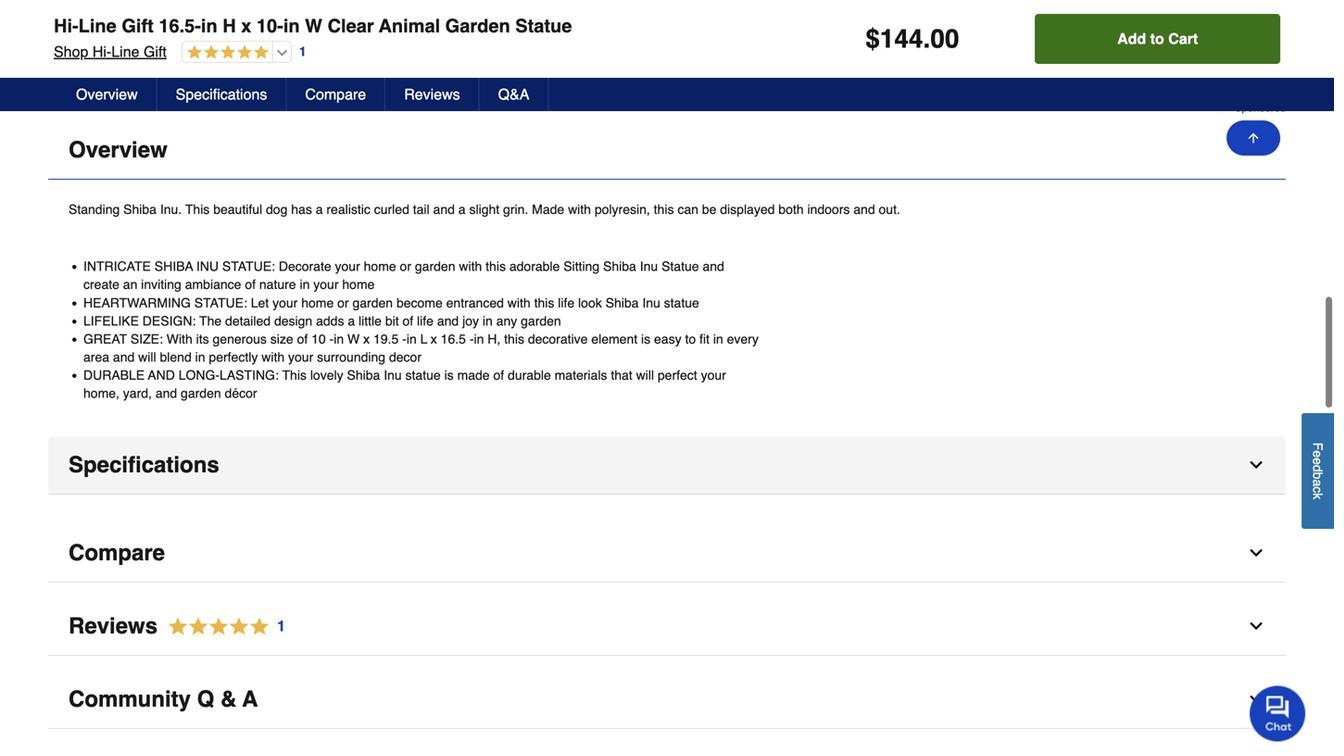 Task type: vqa. For each thing, say whether or not it's contained in the screenshot.
3. christmas window garland
no



Task type: locate. For each thing, give the bounding box(es) containing it.
line right the shop
[[111, 43, 139, 60]]

or up the become
[[400, 259, 411, 274]]

and
[[148, 368, 175, 383]]

1 vertical spatial will
[[636, 368, 654, 383]]

0 horizontal spatial -
[[330, 332, 334, 347]]

1 vertical spatial specifications button
[[48, 436, 1286, 495]]

design
[[274, 314, 312, 328]]

overview button up can
[[48, 121, 1286, 180]]

gift
[[122, 15, 154, 37], [144, 43, 167, 60]]

can
[[678, 202, 699, 217]]

- right 10
[[330, 332, 334, 347]]

arrow up image
[[1246, 131, 1261, 145]]

0 vertical spatial or
[[400, 259, 411, 274]]

0 vertical spatial compare button
[[287, 78, 386, 111]]

0 vertical spatial specifications
[[176, 86, 267, 103]]

0 horizontal spatial life
[[417, 314, 434, 328]]

will down size: in the top of the page
[[138, 350, 156, 365]]

0 vertical spatial statue
[[515, 15, 572, 37]]

f e e d b a c k button
[[1302, 413, 1334, 529]]

1 vertical spatial 5 stars image
[[158, 614, 286, 639]]

0 horizontal spatial this
[[185, 202, 210, 217]]

x right h
[[241, 15, 251, 37]]

e
[[1311, 450, 1326, 458], [1311, 458, 1326, 465]]

specifications down h
[[176, 86, 267, 103]]

0 horizontal spatial w
[[305, 15, 322, 37]]

hi- up the shop
[[54, 15, 78, 37]]

any
[[496, 314, 517, 328]]

element
[[591, 332, 638, 347]]

your
[[335, 259, 360, 274], [313, 277, 339, 292], [273, 295, 298, 310], [288, 350, 313, 365], [701, 368, 726, 383]]

garden up the become
[[415, 259, 455, 274]]

e up b
[[1311, 458, 1326, 465]]

1 vertical spatial overview button
[[48, 121, 1286, 180]]

0 vertical spatial statue
[[664, 295, 699, 310]]

is left easy
[[641, 332, 651, 347]]

with
[[568, 202, 591, 217], [459, 259, 482, 274], [508, 295, 531, 310], [262, 350, 285, 365]]

0 horizontal spatial or
[[337, 295, 349, 310]]

2 chevron down image from the top
[[1247, 544, 1266, 562]]

life
[[558, 295, 575, 310], [417, 314, 434, 328]]

0 horizontal spatial compare
[[69, 540, 165, 566]]

0 vertical spatial line
[[78, 15, 117, 37]]

lasting:
[[220, 368, 279, 383]]

4 chevron down image from the top
[[1247, 690, 1266, 709]]

or up adds
[[337, 295, 349, 310]]

0 vertical spatial to
[[1151, 30, 1165, 47]]

compare button
[[287, 78, 386, 111], [48, 524, 1286, 583]]

a up 'k'
[[1311, 479, 1326, 487]]

will right that on the left of page
[[636, 368, 654, 383]]

5 stars image down h
[[182, 44, 269, 62]]

statue down can
[[662, 259, 699, 274]]

lovely
[[310, 368, 343, 383]]

0 vertical spatial is
[[641, 332, 651, 347]]

inu down the polyresin,
[[640, 259, 658, 274]]

compare for the bottom compare 'button'
[[69, 540, 165, 566]]

compare for the top compare 'button'
[[305, 86, 366, 103]]

specifications for bottommost specifications button
[[69, 452, 219, 478]]

0 vertical spatial this
[[185, 202, 210, 217]]

your down 10
[[288, 350, 313, 365]]

overview button down shop hi-line gift
[[57, 78, 157, 111]]

1 horizontal spatial compare
[[305, 86, 366, 103]]

line up shop hi-line gift
[[78, 15, 117, 37]]

of
[[245, 277, 256, 292], [403, 314, 413, 328], [297, 332, 308, 347], [493, 368, 504, 383]]

1 horizontal spatial life
[[558, 295, 575, 310]]

h,
[[488, 332, 501, 347]]

be
[[702, 202, 717, 217]]

1 vertical spatial reviews
[[69, 613, 158, 639]]

hi-
[[54, 15, 78, 37], [92, 43, 111, 60]]

and up the durable
[[113, 350, 135, 365]]

h
[[223, 15, 236, 37]]

inu
[[196, 259, 219, 274]]

3 - from the left
[[470, 332, 474, 347]]

inu down decor
[[384, 368, 402, 383]]

5 stars image up &
[[158, 614, 286, 639]]

this
[[185, 202, 210, 217], [282, 368, 307, 383]]

overview up standing
[[69, 137, 167, 163]]

hi- right the shop
[[92, 43, 111, 60]]

1 horizontal spatial -
[[402, 332, 407, 347]]

and
[[433, 202, 455, 217], [854, 202, 875, 217], [703, 259, 724, 274], [437, 314, 459, 328], [113, 350, 135, 365], [156, 386, 177, 401]]

with right made
[[568, 202, 591, 217]]

your right decorate on the top left of the page
[[335, 259, 360, 274]]

overview
[[76, 86, 138, 103], [69, 137, 167, 163]]

0 horizontal spatial 1
[[277, 617, 285, 635]]

1 vertical spatial this
[[282, 368, 307, 383]]

standing
[[69, 202, 120, 217]]

1 vertical spatial line
[[111, 43, 139, 60]]

create
[[83, 277, 119, 292]]

0 vertical spatial compare
[[305, 86, 366, 103]]

1 vertical spatial to
[[685, 332, 696, 347]]

19.5
[[373, 332, 399, 347]]

fit
[[700, 332, 710, 347]]

0 horizontal spatial statue
[[405, 368, 441, 383]]

to inside button
[[1151, 30, 1165, 47]]

chevron down image inside community q & a button
[[1247, 690, 1266, 709]]

e up d
[[1311, 450, 1326, 458]]

overview down shop hi-line gift
[[76, 86, 138, 103]]

this down adorable
[[534, 295, 554, 310]]

surrounding
[[317, 350, 386, 365]]

shop
[[54, 43, 88, 60]]

x
[[241, 15, 251, 37], [363, 332, 370, 347], [431, 332, 437, 347]]

add
[[1118, 30, 1146, 47]]

tail
[[413, 202, 430, 217]]

will
[[138, 350, 156, 365], [636, 368, 654, 383]]

specifications for the topmost specifications button
[[176, 86, 267, 103]]

2 vertical spatial home
[[301, 295, 334, 310]]

0 vertical spatial inu
[[640, 259, 658, 274]]

f
[[1311, 443, 1326, 450]]

x right l
[[431, 332, 437, 347]]

1 vertical spatial gift
[[144, 43, 167, 60]]

animal
[[379, 15, 440, 37]]

1 vertical spatial hi-
[[92, 43, 111, 60]]

0 horizontal spatial reviews
[[69, 613, 158, 639]]

line
[[78, 15, 117, 37], [111, 43, 139, 60]]

statue: down the ambiance
[[194, 295, 247, 310]]

specifications button down h
[[157, 78, 287, 111]]

and up 16.5
[[437, 314, 459, 328]]

1 vertical spatial specifications
[[69, 452, 219, 478]]

inu up easy
[[642, 295, 660, 310]]

1 vertical spatial life
[[417, 314, 434, 328]]

your down decorate on the top left of the page
[[313, 277, 339, 292]]

reviews down 'animal'
[[404, 86, 460, 103]]

1 vertical spatial w
[[348, 332, 360, 347]]

home
[[364, 259, 396, 274], [342, 277, 375, 292], [301, 295, 334, 310]]

1 vertical spatial overview
[[69, 137, 167, 163]]

1 vertical spatial inu
[[642, 295, 660, 310]]

statue:
[[222, 259, 275, 274], [194, 295, 247, 310]]

reviews inside button
[[404, 86, 460, 103]]

its
[[196, 332, 209, 347]]

2 horizontal spatial -
[[470, 332, 474, 347]]

yard,
[[123, 386, 152, 401]]

0 vertical spatial life
[[558, 295, 575, 310]]

of right "bit" on the left top
[[403, 314, 413, 328]]

compare
[[305, 86, 366, 103], [69, 540, 165, 566]]

of left 10
[[297, 332, 308, 347]]

specifications
[[176, 86, 267, 103], [69, 452, 219, 478]]

1 vertical spatial compare button
[[48, 524, 1286, 583]]

life left "look"
[[558, 295, 575, 310]]

$
[[866, 24, 880, 54]]

0 vertical spatial statue:
[[222, 259, 275, 274]]

1 vertical spatial compare
[[69, 540, 165, 566]]

a inside intricate shiba inu statue: decorate your home or garden with this adorable sitting shiba inu statue and create an inviting ambiance of nature in your home heartwarming statue: let your home or garden become entranced with this life look shiba inu statue lifelike design: the detailed design adds a little bit of life and  joy in any garden great size: with its generous size of 10 -in w x 19.5 -in l x 16.5 -in h, this decorative element is easy to fit in every area and will blend in perfectly with your surrounding decor durable and long-lasting: this lovely shiba inu statue is made of durable materials that will perfect your home, yard, and garden décor
[[348, 314, 355, 328]]

a left the little at the left top of page
[[348, 314, 355, 328]]

out.
[[879, 202, 901, 217]]

gift up shop hi-line gift
[[122, 15, 154, 37]]

statue right garden
[[515, 15, 572, 37]]

overview for top overview button
[[76, 86, 138, 103]]

this right inu.
[[185, 202, 210, 217]]

10
[[311, 332, 326, 347]]

0 vertical spatial will
[[138, 350, 156, 365]]

shiba right "look"
[[606, 295, 639, 310]]

1 vertical spatial statue:
[[194, 295, 247, 310]]

0 vertical spatial reviews
[[404, 86, 460, 103]]

1 vertical spatial statue
[[405, 368, 441, 383]]

w inside intricate shiba inu statue: decorate your home or garden with this adorable sitting shiba inu statue and create an inviting ambiance of nature in your home heartwarming statue: let your home or garden become entranced with this life look shiba inu statue lifelike design: the detailed design adds a little bit of life and  joy in any garden great size: with its generous size of 10 -in w x 19.5 -in l x 16.5 -in h, this decorative element is easy to fit in every area and will blend in perfectly with your surrounding decor durable and long-lasting: this lovely shiba inu statue is made of durable materials that will perfect your home, yard, and garden décor
[[348, 332, 360, 347]]

intricate shiba inu statue: decorate your home or garden with this adorable sitting shiba inu statue and create an inviting ambiance of nature in your home heartwarming statue: let your home or garden become entranced with this life look shiba inu statue lifelike design: the detailed design adds a little bit of life and  joy in any garden great size: with its generous size of 10 -in w x 19.5 -in l x 16.5 -in h, this decorative element is easy to fit in every area and will blend in perfectly with your surrounding decor durable and long-lasting: this lovely shiba inu statue is made of durable materials that will perfect your home, yard, and garden décor
[[83, 259, 759, 401]]

statue up easy
[[664, 295, 699, 310]]

in down adds
[[334, 332, 344, 347]]

0 horizontal spatial hi-
[[54, 15, 78, 37]]

1 horizontal spatial is
[[641, 332, 651, 347]]

both
[[779, 202, 804, 217]]

statue
[[515, 15, 572, 37], [662, 259, 699, 274]]

1 vertical spatial or
[[337, 295, 349, 310]]

in up "long-"
[[195, 350, 205, 365]]

1 horizontal spatial this
[[282, 368, 307, 383]]

1 vertical spatial 1
[[277, 617, 285, 635]]

in
[[201, 15, 217, 37], [283, 15, 300, 37], [300, 277, 310, 292], [483, 314, 493, 328], [334, 332, 344, 347], [407, 332, 417, 347], [474, 332, 484, 347], [713, 332, 723, 347], [195, 350, 205, 365]]

to left fit
[[685, 332, 696, 347]]

curled
[[374, 202, 409, 217]]

overview button
[[57, 78, 157, 111], [48, 121, 1286, 180]]

specifications button down perfect
[[48, 436, 1286, 495]]

- down joy
[[470, 332, 474, 347]]

1
[[299, 44, 306, 59], [277, 617, 285, 635]]

detailed
[[225, 314, 271, 328]]

statue down decor
[[405, 368, 441, 383]]

w up surrounding
[[348, 332, 360, 347]]

chevron down image
[[1247, 456, 1266, 474], [1247, 544, 1266, 562], [1247, 617, 1266, 636], [1247, 690, 1266, 709]]

w
[[305, 15, 322, 37], [348, 332, 360, 347]]

gift down the 16.5-
[[144, 43, 167, 60]]

0 horizontal spatial is
[[444, 368, 454, 383]]

durable
[[83, 368, 145, 383]]

great
[[83, 332, 127, 347]]

1 horizontal spatial statue
[[662, 259, 699, 274]]

and left the "out."
[[854, 202, 875, 217]]

q&a
[[498, 86, 530, 103]]

with up the 'entranced'
[[459, 259, 482, 274]]

this left lovely
[[282, 368, 307, 383]]

- up decor
[[402, 332, 407, 347]]

0 vertical spatial 1
[[299, 44, 306, 59]]

intricate
[[83, 259, 151, 274]]

every
[[727, 332, 759, 347]]

size
[[270, 332, 293, 347]]

community q & a
[[69, 686, 258, 712]]

inviting
[[141, 277, 181, 292]]

1 horizontal spatial reviews
[[404, 86, 460, 103]]

1 chevron down image from the top
[[1247, 456, 1266, 474]]

reviews up the community
[[69, 613, 158, 639]]

in left l
[[407, 332, 417, 347]]

add to cart button
[[1035, 14, 1281, 64]]

this inside intricate shiba inu statue: decorate your home or garden with this adorable sitting shiba inu statue and create an inviting ambiance of nature in your home heartwarming statue: let your home or garden become entranced with this life look shiba inu statue lifelike design: the detailed design adds a little bit of life and  joy in any garden great size: with its generous size of 10 -in w x 19.5 -in l x 16.5 -in h, this decorative element is easy to fit in every area and will blend in perfectly with your surrounding decor durable and long-lasting: this lovely shiba inu statue is made of durable materials that will perfect your home, yard, and garden décor
[[282, 368, 307, 383]]

0 horizontal spatial x
[[241, 15, 251, 37]]

this left adorable
[[486, 259, 506, 274]]

1 horizontal spatial to
[[1151, 30, 1165, 47]]

materials
[[555, 368, 607, 383]]

statue
[[664, 295, 699, 310], [405, 368, 441, 383]]

3 chevron down image from the top
[[1247, 617, 1266, 636]]

specifications down "yard,"
[[69, 452, 219, 478]]

0 horizontal spatial will
[[138, 350, 156, 365]]

1 horizontal spatial x
[[363, 332, 370, 347]]

lifelike
[[83, 314, 139, 328]]

1 vertical spatial statue
[[662, 259, 699, 274]]

1 horizontal spatial or
[[400, 259, 411, 274]]

0 vertical spatial overview
[[76, 86, 138, 103]]

displayed
[[720, 202, 775, 217]]

5 stars image
[[182, 44, 269, 62], [158, 614, 286, 639]]

x down the little at the left top of page
[[363, 332, 370, 347]]

to
[[1151, 30, 1165, 47], [685, 332, 696, 347]]

reviews
[[404, 86, 460, 103], [69, 613, 158, 639]]

life up l
[[417, 314, 434, 328]]

1 horizontal spatial statue
[[664, 295, 699, 310]]

1 vertical spatial is
[[444, 368, 454, 383]]

in left clear
[[283, 15, 300, 37]]

to right add
[[1151, 30, 1165, 47]]

1 vertical spatial home
[[342, 277, 375, 292]]

is left made on the left
[[444, 368, 454, 383]]

0 horizontal spatial to
[[685, 332, 696, 347]]

with up any
[[508, 295, 531, 310]]

statue: up nature
[[222, 259, 275, 274]]

1 horizontal spatial 1
[[299, 44, 306, 59]]

w left clear
[[305, 15, 322, 37]]

size:
[[131, 332, 163, 347]]

q&a button
[[480, 78, 549, 111]]

1 horizontal spatial w
[[348, 332, 360, 347]]

décor
[[225, 386, 257, 401]]



Task type: describe. For each thing, give the bounding box(es) containing it.
0 vertical spatial hi-
[[54, 15, 78, 37]]

made
[[457, 368, 490, 383]]

00
[[931, 24, 959, 54]]

durable
[[508, 368, 551, 383]]

.
[[923, 24, 931, 54]]

heartwarming
[[83, 295, 191, 310]]

144
[[880, 24, 923, 54]]

indoors
[[808, 202, 850, 217]]

shiba
[[155, 259, 193, 274]]

beautiful
[[213, 202, 262, 217]]

standing shiba inu. this beautiful dog has a realistic curled tail and a slight grin. made with polyresin, this can be displayed both indoors and out.
[[69, 202, 901, 217]]

this down any
[[504, 332, 524, 347]]

in right fit
[[713, 332, 723, 347]]

has
[[291, 202, 312, 217]]

1 horizontal spatial hi-
[[92, 43, 111, 60]]

an
[[123, 277, 137, 292]]

reviews button
[[386, 78, 480, 111]]

easy
[[654, 332, 682, 347]]

1 horizontal spatial will
[[636, 368, 654, 383]]

2 horizontal spatial x
[[431, 332, 437, 347]]

chevron down image for reviews
[[1247, 617, 1266, 636]]

16.5
[[441, 332, 466, 347]]

let
[[251, 295, 269, 310]]

add to cart
[[1118, 30, 1198, 47]]

a inside button
[[1311, 479, 1326, 487]]

0 horizontal spatial statue
[[515, 15, 572, 37]]

0 vertical spatial home
[[364, 259, 396, 274]]

garden
[[445, 15, 510, 37]]

2 e from the top
[[1311, 458, 1326, 465]]

$ 144 . 00
[[866, 24, 959, 54]]

chevron down image for community q & a
[[1247, 690, 1266, 709]]

d
[[1311, 465, 1326, 472]]

chat invite button image
[[1250, 685, 1307, 742]]

clear
[[328, 15, 374, 37]]

become
[[397, 295, 443, 310]]

k
[[1311, 493, 1326, 500]]

in left h,
[[474, 332, 484, 347]]

this left can
[[654, 202, 674, 217]]

0 vertical spatial 5 stars image
[[182, 44, 269, 62]]

and down be
[[703, 259, 724, 274]]

and right tail
[[433, 202, 455, 217]]

the
[[199, 314, 222, 328]]

2 vertical spatial inu
[[384, 368, 402, 383]]

5 stars image containing 1
[[158, 614, 286, 639]]

garden down "long-"
[[181, 386, 221, 401]]

c
[[1311, 487, 1326, 493]]

overview for overview button to the bottom
[[69, 137, 167, 163]]

perfect
[[658, 368, 697, 383]]

long-
[[179, 368, 220, 383]]

1 e from the top
[[1311, 450, 1326, 458]]

a left slight
[[458, 202, 466, 217]]

with down size
[[262, 350, 285, 365]]

shiba right sitting
[[603, 259, 636, 274]]

that
[[611, 368, 633, 383]]

entranced
[[446, 295, 504, 310]]

of right made on the left
[[493, 368, 504, 383]]

in right joy
[[483, 314, 493, 328]]

community q & a button
[[48, 671, 1286, 729]]

grin.
[[503, 202, 528, 217]]

decorate
[[279, 259, 331, 274]]

home,
[[83, 386, 119, 401]]

statue inside intricate shiba inu statue: decorate your home or garden with this adorable sitting shiba inu statue and create an inviting ambiance of nature in your home heartwarming statue: let your home or garden become entranced with this life look shiba inu statue lifelike design: the detailed design adds a little bit of life and  joy in any garden great size: with its generous size of 10 -in w x 19.5 -in l x 16.5 -in h, this decorative element is easy to fit in every area and will blend in perfectly with your surrounding decor durable and long-lasting: this lovely shiba inu statue is made of durable materials that will perfect your home, yard, and garden décor
[[662, 259, 699, 274]]

and down and
[[156, 386, 177, 401]]

design:
[[143, 314, 196, 328]]

adorable
[[510, 259, 560, 274]]

10-
[[257, 15, 283, 37]]

with
[[167, 332, 193, 347]]

a right has
[[316, 202, 323, 217]]

b
[[1311, 472, 1326, 479]]

decor
[[389, 350, 422, 365]]

shiba down surrounding
[[347, 368, 380, 383]]

bit
[[385, 314, 399, 328]]

cart
[[1169, 30, 1198, 47]]

made
[[532, 202, 564, 217]]

in down decorate on the top left of the page
[[300, 277, 310, 292]]

community
[[69, 686, 191, 712]]

your right perfect
[[701, 368, 726, 383]]

2 - from the left
[[402, 332, 407, 347]]

chevron down image for compare
[[1247, 544, 1266, 562]]

0 vertical spatial w
[[305, 15, 322, 37]]

shiba left inu.
[[123, 202, 157, 217]]

a
[[242, 686, 258, 712]]

inu.
[[160, 202, 182, 217]]

chevron up image
[[1247, 141, 1266, 159]]

0 vertical spatial specifications button
[[157, 78, 287, 111]]

16.5-
[[159, 15, 201, 37]]

adds
[[316, 314, 344, 328]]

shop hi-line gift
[[54, 43, 167, 60]]

nature
[[259, 277, 296, 292]]

blend
[[160, 350, 192, 365]]

of up let
[[245, 277, 256, 292]]

1 - from the left
[[330, 332, 334, 347]]

chevron down image for specifications
[[1247, 456, 1266, 474]]

sitting
[[564, 259, 600, 274]]

&
[[221, 686, 237, 712]]

perfectly
[[209, 350, 258, 365]]

to inside intricate shiba inu statue: decorate your home or garden with this adorable sitting shiba inu statue and create an inviting ambiance of nature in your home heartwarming statue: let your home or garden become entranced with this life look shiba inu statue lifelike design: the detailed design adds a little bit of life and  joy in any garden great size: with its generous size of 10 -in w x 19.5 -in l x 16.5 -in h, this decorative element is easy to fit in every area and will blend in perfectly with your surrounding decor durable and long-lasting: this lovely shiba inu statue is made of durable materials that will perfect your home, yard, and garden décor
[[685, 332, 696, 347]]

generous
[[213, 332, 267, 347]]

f e e d b a c k
[[1311, 443, 1326, 500]]

joy
[[462, 314, 479, 328]]

ambiance
[[185, 277, 241, 292]]

advertisement region
[[48, 0, 1286, 114]]

garden up decorative
[[521, 314, 561, 328]]

0 vertical spatial overview button
[[57, 78, 157, 111]]

dog
[[266, 202, 288, 217]]

l
[[420, 332, 427, 347]]

slight
[[469, 202, 500, 217]]

garden up the little at the left top of page
[[353, 295, 393, 310]]

decorative
[[528, 332, 588, 347]]

little
[[359, 314, 382, 328]]

in left h
[[201, 15, 217, 37]]

your down nature
[[273, 295, 298, 310]]

0 vertical spatial gift
[[122, 15, 154, 37]]

look
[[578, 295, 602, 310]]



